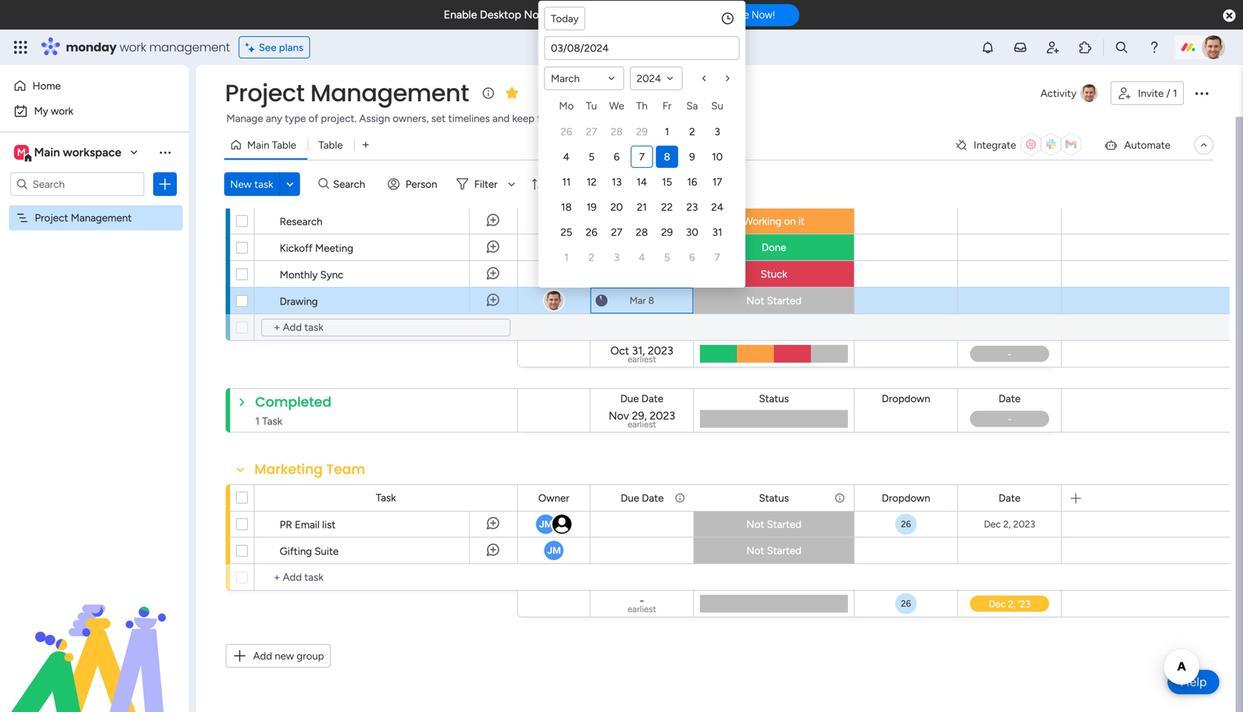 Task type: locate. For each thing, give the bounding box(es) containing it.
8 right mar
[[648, 295, 654, 307]]

started
[[767, 295, 802, 307], [767, 518, 802, 531], [767, 545, 802, 557]]

0 vertical spatial 8
[[664, 151, 670, 163]]

add time image
[[720, 11, 735, 26]]

2 vertical spatial started
[[767, 545, 802, 557]]

6 button
[[606, 146, 628, 168], [681, 246, 703, 269]]

3 down more
[[715, 125, 720, 138]]

invite / 1 button
[[1111, 81, 1184, 105]]

0 vertical spatial 2
[[689, 125, 695, 138]]

2 task from the top
[[376, 492, 396, 504]]

set
[[431, 112, 446, 125]]

4 up mar 8
[[639, 251, 645, 264]]

fr
[[663, 100, 672, 112]]

1 horizontal spatial 5 button
[[656, 246, 678, 269]]

27 button down the tuesday element
[[581, 121, 603, 143]]

1 vertical spatial not started
[[747, 518, 802, 531]]

1 vertical spatial owner
[[538, 492, 569, 505]]

working on it
[[743, 215, 805, 228]]

oct
[[615, 242, 631, 253], [611, 344, 629, 358]]

0 vertical spatial dropdown field
[[878, 391, 934, 407]]

see plans
[[259, 41, 304, 54]]

27 down where
[[586, 125, 597, 138]]

1 vertical spatial 7 button
[[706, 246, 729, 269]]

11
[[562, 176, 571, 188]]

2 vertical spatial due date field
[[617, 490, 668, 507]]

1 horizontal spatial main
[[247, 139, 269, 151]]

1 status from the top
[[759, 189, 789, 201]]

filter button
[[451, 172, 521, 196]]

su
[[711, 100, 724, 112]]

0 horizontal spatial work
[[51, 105, 73, 117]]

3
[[715, 125, 720, 138], [614, 251, 620, 264]]

28 up oct 31, 2023
[[636, 226, 648, 239]]

automate button
[[1098, 133, 1177, 157]]

1 horizontal spatial 27
[[611, 226, 623, 239]]

add new group
[[253, 650, 324, 663]]

1 vertical spatial 31,
[[632, 344, 645, 358]]

Date field
[[545, 37, 739, 59], [995, 391, 1024, 407], [995, 490, 1024, 507]]

oct inside oct 31, 2023 earliest
[[611, 344, 629, 358]]

table up do
[[272, 139, 296, 151]]

5 for 5 button to the bottom
[[664, 251, 670, 264]]

main up to
[[247, 139, 269, 151]]

2 column information image from the left
[[834, 493, 846, 504]]

0 horizontal spatial 27 button
[[581, 121, 603, 143]]

work right my
[[51, 105, 73, 117]]

1 horizontal spatial see
[[675, 111, 693, 124]]

19 button
[[581, 196, 603, 218]]

main for main workspace
[[34, 145, 60, 159]]

1 vertical spatial management
[[71, 212, 132, 224]]

due date nov 29, 2023 earliest
[[609, 393, 675, 430]]

column information image
[[674, 493, 686, 504], [834, 493, 846, 504]]

31, inside oct 31, 2023 earliest
[[632, 344, 645, 358]]

3 due date field from the top
[[617, 490, 668, 507]]

2 not from the top
[[747, 518, 764, 531]]

1 vertical spatial not
[[747, 518, 764, 531]]

4 button up 11
[[555, 146, 578, 168]]

3 not from the top
[[747, 545, 764, 557]]

29 button left 30
[[656, 221, 678, 243]]

2 down see more
[[689, 125, 695, 138]]

28 for 28 button to the right
[[636, 226, 648, 239]]

see inside see plans button
[[259, 41, 276, 54]]

3 not started from the top
[[747, 545, 802, 557]]

sunday element
[[705, 97, 730, 119]]

enable now! button
[[694, 4, 800, 26]]

1 horizontal spatial project management
[[225, 77, 469, 110]]

2023 down mar 8
[[648, 344, 673, 358]]

5 down 22 button
[[664, 251, 670, 264]]

5 up the 12 button
[[589, 151, 595, 163]]

2 dropdown from the top
[[882, 492, 930, 505]]

0 horizontal spatial project
[[35, 212, 68, 224]]

table down 'project.'
[[319, 139, 343, 151]]

not started
[[747, 295, 802, 307], [747, 518, 802, 531], [747, 545, 802, 557]]

options image right "/"
[[1193, 84, 1211, 102]]

29 for 29 button to the top
[[636, 125, 648, 138]]

1 horizontal spatial 4
[[639, 251, 645, 264]]

1 for '1' button to the right
[[665, 125, 669, 138]]

1 earliest from the top
[[628, 354, 656, 365]]

0 horizontal spatial 28 button
[[606, 121, 628, 143]]

1 vertical spatial see
[[675, 111, 693, 124]]

1 horizontal spatial 3
[[715, 125, 720, 138]]

main for main table
[[247, 139, 269, 151]]

management up "assign"
[[310, 77, 469, 110]]

2 vertical spatial status
[[759, 492, 789, 505]]

project inside "project management" list box
[[35, 212, 68, 224]]

0 vertical spatial 4
[[563, 151, 570, 163]]

2023 inside oct 31, 2023 earliest
[[648, 344, 673, 358]]

your
[[607, 112, 627, 125]]

not
[[747, 295, 764, 307], [747, 518, 764, 531], [747, 545, 764, 557]]

0 vertical spatial 28 button
[[606, 121, 628, 143]]

dapulse close image
[[1223, 9, 1236, 24]]

1 horizontal spatial options image
[[1193, 84, 1211, 102]]

2 + add task text field from the top
[[262, 569, 511, 587]]

29 down project
[[636, 125, 648, 138]]

2 button down "saturday" element
[[681, 121, 703, 143]]

1 horizontal spatial 7
[[715, 251, 720, 264]]

manage any type of project. assign owners, set timelines and keep track of where your project stands.
[[226, 112, 699, 125]]

workspace options image
[[158, 145, 172, 160]]

28 button down 21
[[631, 221, 653, 243]]

add new group button
[[226, 645, 331, 668]]

1 vertical spatial oct
[[611, 344, 629, 358]]

main right the workspace image
[[34, 145, 60, 159]]

row group
[[554, 119, 730, 270]]

4
[[563, 151, 570, 163], [639, 251, 645, 264]]

automate
[[1124, 139, 1171, 151]]

1 vertical spatial 5
[[664, 251, 670, 264]]

4 up 11
[[563, 151, 570, 163]]

0 vertical spatial work
[[120, 39, 146, 56]]

grid
[[554, 97, 730, 270]]

2023 right 2,
[[1013, 519, 1036, 531]]

project up any
[[225, 77, 305, 110]]

0 vertical spatial 27
[[586, 125, 597, 138]]

0 vertical spatial due
[[621, 189, 639, 201]]

20
[[611, 201, 623, 214]]

0 horizontal spatial 5 button
[[581, 146, 603, 168]]

8 up 15
[[664, 151, 670, 163]]

1 horizontal spatial 3 button
[[706, 121, 729, 143]]

1 vertical spatial dropdown field
[[878, 490, 934, 507]]

28 down your
[[611, 125, 623, 138]]

monday marketplace image
[[1078, 40, 1093, 55]]

1 horizontal spatial 2
[[689, 125, 695, 138]]

2 due from the top
[[620, 393, 639, 405]]

enable
[[444, 8, 477, 21], [719, 9, 749, 21]]

mar
[[630, 295, 646, 307]]

Owner field
[[535, 187, 573, 203], [535, 490, 573, 507]]

lottie animation element
[[0, 563, 189, 713]]

1 vertical spatial 29 button
[[656, 221, 678, 243]]

3 button down 20
[[606, 246, 628, 269]]

1 vertical spatial 6 button
[[681, 246, 703, 269]]

type
[[285, 112, 306, 125]]

0 horizontal spatial main
[[34, 145, 60, 159]]

m
[[17, 146, 26, 159]]

my
[[34, 105, 48, 117]]

0 vertical spatial not started
[[747, 295, 802, 307]]

0 horizontal spatial 28
[[611, 125, 623, 138]]

0 horizontal spatial 6
[[614, 151, 620, 163]]

enable inside button
[[719, 9, 749, 21]]

3 due from the top
[[621, 492, 639, 505]]

27 down 20 button
[[611, 226, 623, 239]]

1 vertical spatial owner field
[[535, 490, 573, 507]]

6 button up 13 button
[[606, 146, 628, 168]]

plans
[[279, 41, 304, 54]]

29 down the 22
[[661, 226, 673, 239]]

more
[[695, 111, 719, 124]]

2 button
[[681, 121, 703, 143], [581, 246, 603, 269]]

enable for enable desktop notifications on this computer
[[444, 8, 477, 21]]

4 button up mar 8
[[631, 246, 653, 269]]

enable for enable now!
[[719, 9, 749, 21]]

0 horizontal spatial 3 button
[[606, 246, 628, 269]]

tuesday element
[[579, 97, 604, 119]]

1 right "/"
[[1173, 87, 1177, 100]]

2 status from the top
[[759, 393, 789, 405]]

status
[[759, 189, 789, 201], [759, 393, 789, 405], [759, 492, 789, 505]]

1 horizontal spatial 5
[[664, 251, 670, 264]]

2023 right 29, at the right bottom
[[650, 409, 675, 423]]

2023 for oct 31, 2023
[[647, 242, 670, 253]]

2023 left 30 button
[[647, 242, 670, 253]]

oct down 20
[[615, 242, 631, 253]]

26 button down monday 'element' on the left top of the page
[[555, 121, 578, 143]]

0 vertical spatial 5
[[589, 151, 595, 163]]

sa
[[686, 100, 698, 112]]

2 down 19 button
[[589, 251, 595, 264]]

1 due date from the top
[[621, 189, 664, 201]]

work right monday
[[120, 39, 146, 56]]

work inside option
[[51, 105, 73, 117]]

0 horizontal spatial 2
[[589, 251, 595, 264]]

2 due date field from the top
[[617, 391, 667, 407]]

0 vertical spatial options image
[[1193, 84, 1211, 102]]

oct up due date nov 29, 2023 earliest at bottom
[[611, 344, 629, 358]]

1 vertical spatial dropdown
[[882, 492, 930, 505]]

31,
[[634, 242, 645, 253], [632, 344, 645, 358]]

help
[[1180, 675, 1207, 690]]

2 status field from the top
[[755, 391, 793, 407]]

31, down mar
[[632, 344, 645, 358]]

Completed field
[[252, 393, 335, 412]]

main inside workspace selection element
[[34, 145, 60, 159]]

6 button down 30 button
[[681, 246, 703, 269]]

status for first status 'field' from the bottom of the page
[[759, 492, 789, 505]]

0 horizontal spatial enable
[[444, 8, 477, 21]]

1 vertical spatial due date field
[[617, 391, 667, 407]]

0 vertical spatial 3
[[715, 125, 720, 138]]

3 down 20
[[614, 251, 620, 264]]

1 down stands.
[[665, 125, 669, 138]]

to
[[255, 157, 271, 176]]

27
[[586, 125, 597, 138], [611, 226, 623, 239]]

project management down 'search in workspace' field
[[35, 212, 132, 224]]

it
[[799, 215, 805, 228]]

26 button right 25 button
[[581, 221, 603, 243]]

0 vertical spatial owner
[[538, 189, 569, 201]]

1 button down 25 button
[[555, 246, 578, 269]]

2 owner field from the top
[[535, 490, 573, 507]]

due for first due date field from the top
[[621, 189, 639, 201]]

1 dropdown from the top
[[882, 393, 930, 405]]

0 vertical spatial oct
[[615, 242, 631, 253]]

Status field
[[755, 187, 793, 203], [755, 391, 793, 407], [755, 490, 793, 507]]

1 horizontal spatial 6
[[689, 251, 695, 264]]

home link
[[9, 74, 180, 98]]

Due Date field
[[617, 187, 668, 203], [617, 391, 667, 407], [617, 490, 668, 507]]

track
[[537, 112, 561, 125]]

0 vertical spatial due date field
[[617, 187, 668, 203]]

main
[[247, 139, 269, 151], [34, 145, 60, 159]]

5
[[589, 151, 595, 163], [664, 251, 670, 264]]

2,
[[1003, 519, 1011, 531]]

2023 for dec 2, 2023
[[1013, 519, 1036, 531]]

27 button down 20 button
[[606, 221, 628, 243]]

management down 'search in workspace' field
[[71, 212, 132, 224]]

workspace selection element
[[14, 144, 124, 163]]

notifications image
[[981, 40, 995, 55]]

2 not started from the top
[[747, 518, 802, 531]]

monday work management
[[66, 39, 230, 56]]

0 vertical spatial status
[[759, 189, 789, 201]]

1 down 25
[[564, 251, 569, 264]]

5 button down 22 button
[[656, 246, 678, 269]]

3 button down the sunday element
[[706, 121, 729, 143]]

0 horizontal spatial 29 button
[[631, 121, 653, 143]]

1 vertical spatial status field
[[755, 391, 793, 407]]

workspace image
[[14, 144, 29, 161]]

we
[[609, 100, 624, 112]]

1 task from the top
[[376, 188, 396, 201]]

main inside button
[[247, 139, 269, 151]]

project down 'search in workspace' field
[[35, 212, 68, 224]]

0 vertical spatial dropdown
[[882, 393, 930, 405]]

project
[[630, 112, 663, 125]]

see inside see more link
[[675, 111, 693, 124]]

22 button
[[656, 196, 678, 218]]

29 button down thursday element on the top right of the page
[[631, 121, 653, 143]]

4 for bottom 4 button
[[639, 251, 645, 264]]

2024 button
[[630, 67, 683, 90]]

28 for top 28 button
[[611, 125, 623, 138]]

31, down 21
[[634, 242, 645, 253]]

do
[[274, 157, 292, 176]]

of right type
[[309, 112, 318, 125]]

table
[[272, 139, 296, 151], [319, 139, 343, 151]]

enable left desktop on the left
[[444, 8, 477, 21]]

- earliest
[[628, 594, 656, 615]]

1 vertical spatial 2 button
[[581, 246, 603, 269]]

project management up 'project.'
[[225, 77, 469, 110]]

oct for oct 31, 2023 earliest
[[611, 344, 629, 358]]

0 horizontal spatial see
[[259, 41, 276, 54]]

status for third status 'field' from the bottom of the page
[[759, 189, 789, 201]]

0 horizontal spatial 4
[[563, 151, 570, 163]]

work for my
[[51, 105, 73, 117]]

+ Add task text field
[[262, 319, 511, 337], [262, 569, 511, 587]]

0 vertical spatial + add task text field
[[262, 319, 511, 337]]

see for see more
[[675, 111, 693, 124]]

1 table from the left
[[272, 139, 296, 151]]

1 horizontal spatial 27 button
[[606, 221, 628, 243]]

1 column information image from the left
[[674, 493, 686, 504]]

0 horizontal spatial 5
[[589, 151, 595, 163]]

To Do field
[[251, 157, 296, 176]]

2 button down 19 button
[[581, 246, 603, 269]]

1 vertical spatial started
[[767, 518, 802, 531]]

angle down image
[[286, 179, 294, 190]]

1 button
[[656, 121, 678, 143], [555, 246, 578, 269]]

oct for oct 31, 2023
[[615, 242, 631, 253]]

0 vertical spatial 28
[[611, 125, 623, 138]]

0 horizontal spatial of
[[309, 112, 318, 125]]

1 horizontal spatial of
[[563, 112, 573, 125]]

3 status from the top
[[759, 492, 789, 505]]

1 of from the left
[[309, 112, 318, 125]]

0 vertical spatial due date
[[621, 189, 664, 201]]

1 horizontal spatial 28
[[636, 226, 648, 239]]

1 vertical spatial status
[[759, 393, 789, 405]]

project management list box
[[0, 202, 189, 430]]

this
[[609, 8, 629, 21]]

1 due from the top
[[621, 189, 639, 201]]

27 for the bottommost '27' button
[[611, 226, 623, 239]]

28 button down wednesday 'element'
[[606, 121, 628, 143]]

1 horizontal spatial 29
[[661, 226, 673, 239]]

option
[[0, 205, 189, 208]]

27 for left '27' button
[[586, 125, 597, 138]]

0 vertical spatial earliest
[[628, 354, 656, 365]]

1 vertical spatial 3
[[614, 251, 620, 264]]

7 down 31
[[715, 251, 720, 264]]

7 up 14 button
[[639, 151, 645, 163]]

Search field
[[329, 174, 374, 195]]

0 vertical spatial 2 button
[[681, 121, 703, 143]]

enable left now!
[[719, 9, 749, 21]]

options image down workspace options "image" at top left
[[158, 177, 172, 192]]

0 horizontal spatial 1
[[564, 251, 569, 264]]

31 button
[[706, 221, 729, 243]]

Dropdown field
[[878, 391, 934, 407], [878, 490, 934, 507]]

1 horizontal spatial project
[[225, 77, 305, 110]]

march
[[551, 72, 580, 85]]

person
[[406, 178, 437, 191]]

12
[[587, 176, 597, 188]]

7 button down 31 button
[[706, 246, 729, 269]]

of right track at left top
[[563, 112, 573, 125]]

2 earliest from the top
[[628, 419, 656, 430]]

nov
[[609, 409, 629, 423]]

1 button down friday element on the top right
[[656, 121, 678, 143]]

due inside due date nov 29, 2023 earliest
[[620, 393, 639, 405]]

7
[[639, 151, 645, 163], [715, 251, 720, 264]]

1 vertical spatial 2
[[589, 251, 595, 264]]

1 horizontal spatial table
[[319, 139, 343, 151]]

show board description image
[[479, 86, 497, 101]]

friday element
[[655, 97, 680, 119]]

1 vertical spatial 4
[[639, 251, 645, 264]]

31, for oct 31, 2023 earliest
[[632, 344, 645, 358]]

1 vertical spatial work
[[51, 105, 73, 117]]

main table
[[247, 139, 296, 151]]

21
[[637, 201, 647, 214]]

kickoff meeting
[[280, 242, 353, 255]]

16
[[687, 176, 697, 188]]

team
[[326, 460, 365, 479]]

1 horizontal spatial 26 button
[[581, 221, 603, 243]]

29 button
[[631, 121, 653, 143], [656, 221, 678, 243]]

1 vertical spatial task
[[376, 492, 396, 504]]

3 started from the top
[[767, 545, 802, 557]]

6 down 30 button
[[689, 251, 695, 264]]

integrate
[[974, 139, 1016, 151]]

1 enable from the left
[[444, 8, 477, 21]]

26 button
[[555, 121, 578, 143], [581, 221, 603, 243]]

2 table from the left
[[319, 139, 343, 151]]

1 for the bottommost '1' button
[[564, 251, 569, 264]]

options image
[[1193, 84, 1211, 102], [158, 177, 172, 192]]

0 vertical spatial started
[[767, 295, 802, 307]]

6 up 13 button
[[614, 151, 620, 163]]

stuck
[[761, 268, 787, 280]]

lottie animation image
[[0, 563, 189, 713]]

2 enable from the left
[[719, 9, 749, 21]]

5 button up the 12 button
[[581, 146, 603, 168]]

0 horizontal spatial project management
[[35, 212, 132, 224]]

7 button up 14 button
[[631, 146, 653, 168]]

1 vertical spatial options image
[[158, 177, 172, 192]]

project management inside list box
[[35, 212, 132, 224]]



Task type: vqa. For each thing, say whether or not it's contained in the screenshot.


Task type: describe. For each thing, give the bounding box(es) containing it.
see more link
[[673, 110, 721, 125]]

saturday element
[[680, 97, 705, 119]]

add view image
[[363, 140, 369, 150]]

kickoff
[[280, 242, 313, 255]]

0 horizontal spatial 7 button
[[631, 146, 653, 168]]

5 for top 5 button
[[589, 151, 595, 163]]

home option
[[9, 74, 180, 98]]

1 horizontal spatial 1 button
[[656, 121, 678, 143]]

timelines
[[448, 112, 490, 125]]

dec
[[984, 519, 1001, 531]]

row group containing 26
[[554, 119, 730, 270]]

4 for leftmost 4 button
[[563, 151, 570, 163]]

keep
[[512, 112, 535, 125]]

1 vertical spatial date field
[[995, 391, 1024, 407]]

2 dropdown field from the top
[[878, 490, 934, 507]]

0 vertical spatial date field
[[545, 37, 739, 59]]

collapse board header image
[[1198, 139, 1210, 151]]

add
[[253, 650, 272, 663]]

1 owner field from the top
[[535, 187, 573, 203]]

tu
[[586, 100, 597, 112]]

due for owner due date field
[[621, 492, 639, 505]]

sync
[[320, 269, 343, 281]]

pr email list
[[280, 519, 336, 531]]

1 vertical spatial 3 button
[[606, 246, 628, 269]]

2023 inside due date nov 29, 2023 earliest
[[650, 409, 675, 423]]

v2 search image
[[319, 176, 329, 193]]

my work option
[[9, 99, 180, 123]]

hide button
[[582, 172, 636, 196]]

new task button
[[224, 172, 279, 196]]

0 vertical spatial 29 button
[[631, 121, 653, 143]]

1 vertical spatial 8
[[648, 295, 654, 307]]

2 for 2 button to the left
[[589, 251, 595, 264]]

new
[[230, 178, 252, 191]]

email
[[295, 519, 320, 531]]

assign
[[359, 112, 390, 125]]

1 vertical spatial 27 button
[[606, 221, 628, 243]]

0 vertical spatial 3 button
[[706, 121, 729, 143]]

Marketing Team field
[[251, 460, 369, 480]]

wednesday element
[[604, 97, 629, 119]]

1 vertical spatial 1 button
[[555, 246, 578, 269]]

task
[[254, 178, 273, 191]]

management
[[149, 39, 230, 56]]

1 started from the top
[[767, 295, 802, 307]]

where
[[575, 112, 604, 125]]

1 not from the top
[[747, 295, 764, 307]]

0 horizontal spatial 2 button
[[581, 246, 603, 269]]

oct 31, 2023
[[615, 242, 670, 253]]

on
[[591, 8, 606, 21]]

th
[[636, 100, 648, 112]]

marketing
[[255, 460, 323, 479]]

earliest inside oct 31, 2023 earliest
[[628, 354, 656, 365]]

column information image for due date
[[674, 493, 686, 504]]

work for monday
[[120, 39, 146, 56]]

0 vertical spatial 1
[[1173, 87, 1177, 100]]

monday element
[[554, 97, 579, 119]]

23 button
[[681, 196, 703, 218]]

main workspace
[[34, 145, 121, 159]]

help image
[[1147, 40, 1162, 55]]

23
[[687, 201, 698, 214]]

any
[[266, 112, 282, 125]]

see more
[[675, 111, 719, 124]]

done
[[762, 241, 786, 254]]

my work
[[34, 105, 73, 117]]

2023 for oct 31, 2023 earliest
[[648, 344, 673, 358]]

1 not started from the top
[[747, 295, 802, 307]]

computer
[[632, 8, 682, 21]]

Project Management field
[[221, 77, 473, 110]]

integrate button
[[949, 130, 1092, 161]]

21 button
[[631, 196, 653, 218]]

dec 2, 2023
[[984, 519, 1036, 531]]

invite / 1
[[1138, 87, 1177, 100]]

help button
[[1168, 670, 1220, 695]]

2 due date from the top
[[621, 492, 664, 505]]

13 button
[[606, 171, 628, 193]]

1 vertical spatial 4 button
[[631, 246, 653, 269]]

management inside list box
[[71, 212, 132, 224]]

29,
[[632, 409, 647, 423]]

2024
[[637, 72, 661, 85]]

project.
[[321, 112, 357, 125]]

14 button
[[631, 171, 653, 193]]

-
[[640, 594, 644, 608]]

gifting
[[280, 545, 312, 558]]

invite members image
[[1046, 40, 1060, 55]]

1 dropdown field from the top
[[878, 391, 934, 407]]

monday
[[66, 39, 117, 56]]

search everything image
[[1115, 40, 1129, 55]]

20 button
[[606, 196, 628, 218]]

30 button
[[681, 221, 703, 243]]

3 status field from the top
[[755, 490, 793, 507]]

date inside due date nov 29, 2023 earliest
[[642, 393, 664, 405]]

0 vertical spatial project
[[225, 77, 305, 110]]

1 horizontal spatial 7 button
[[706, 246, 729, 269]]

31
[[713, 226, 722, 239]]

1 + add task text field from the top
[[262, 319, 511, 337]]

on
[[784, 215, 796, 228]]

13
[[612, 176, 622, 188]]

0 horizontal spatial options image
[[158, 177, 172, 192]]

1 vertical spatial 7
[[715, 251, 720, 264]]

1 horizontal spatial 6 button
[[681, 246, 703, 269]]

/
[[1167, 87, 1171, 100]]

1 horizontal spatial 29 button
[[656, 221, 678, 243]]

terry turtle image
[[1202, 36, 1226, 59]]

31, for oct 31, 2023
[[634, 242, 645, 253]]

person button
[[382, 172, 446, 196]]

29 for right 29 button
[[661, 226, 673, 239]]

1 status field from the top
[[755, 187, 793, 203]]

update feed image
[[1013, 40, 1028, 55]]

and
[[493, 112, 510, 125]]

remove from favorites image
[[505, 85, 519, 100]]

see plans button
[[239, 36, 310, 58]]

invite
[[1138, 87, 1164, 100]]

main table button
[[224, 133, 307, 157]]

3 earliest from the top
[[628, 604, 656, 615]]

10
[[712, 151, 723, 163]]

0 horizontal spatial 4 button
[[555, 146, 578, 168]]

marketing team
[[255, 460, 365, 479]]

0 vertical spatial management
[[310, 77, 469, 110]]

0 horizontal spatial 26 button
[[555, 121, 578, 143]]

thursday element
[[629, 97, 655, 119]]

monthly
[[280, 269, 318, 281]]

due date field for owner
[[617, 490, 668, 507]]

today
[[551, 12, 579, 25]]

next image
[[722, 73, 734, 84]]

2 of from the left
[[563, 112, 573, 125]]

1 horizontal spatial 2 button
[[681, 121, 703, 143]]

activity button
[[1035, 81, 1105, 105]]

column information image for status
[[834, 493, 846, 504]]

select product image
[[13, 40, 28, 55]]

earliest inside due date nov 29, 2023 earliest
[[628, 419, 656, 430]]

8 inside button
[[664, 151, 670, 163]]

notifications
[[524, 8, 589, 21]]

2 started from the top
[[767, 518, 802, 531]]

0 horizontal spatial 3
[[614, 251, 620, 264]]

previous image
[[698, 73, 710, 84]]

status for 2nd status 'field' from the bottom of the page
[[759, 393, 789, 405]]

25
[[561, 226, 572, 239]]

2 vertical spatial date field
[[995, 490, 1024, 507]]

16 button
[[681, 171, 703, 193]]

0 vertical spatial 5 button
[[581, 146, 603, 168]]

1 owner from the top
[[538, 189, 569, 201]]

group
[[297, 650, 324, 663]]

1 due date field from the top
[[617, 187, 668, 203]]

see for see plans
[[259, 41, 276, 54]]

working
[[743, 215, 782, 228]]

1 horizontal spatial 28 button
[[631, 221, 653, 243]]

0 vertical spatial 7
[[639, 151, 645, 163]]

arrow down image
[[503, 175, 521, 193]]

22
[[661, 201, 673, 214]]

grid containing mo
[[554, 97, 730, 270]]

task for team
[[376, 492, 396, 504]]

1 vertical spatial 5 button
[[656, 246, 678, 269]]

18
[[561, 201, 572, 214]]

owners,
[[393, 112, 429, 125]]

march button
[[544, 67, 624, 90]]

gifting suite
[[280, 545, 339, 558]]

17
[[713, 176, 722, 188]]

Search in workspace field
[[31, 176, 124, 193]]

list
[[322, 519, 336, 531]]

monthly sync
[[280, 269, 343, 281]]

drawing
[[280, 295, 318, 308]]

home
[[33, 80, 61, 92]]

table button
[[307, 133, 354, 157]]

2 for 2 button to the right
[[689, 125, 695, 138]]

2 owner from the top
[[538, 492, 569, 505]]

enable now!
[[719, 9, 775, 21]]

0 vertical spatial 6 button
[[606, 146, 628, 168]]

due date field for status
[[617, 391, 667, 407]]

pr
[[280, 519, 292, 531]]

hide
[[606, 178, 627, 191]]

mar 8
[[630, 295, 654, 307]]

task for do
[[376, 188, 396, 201]]

meeting
[[315, 242, 353, 255]]



